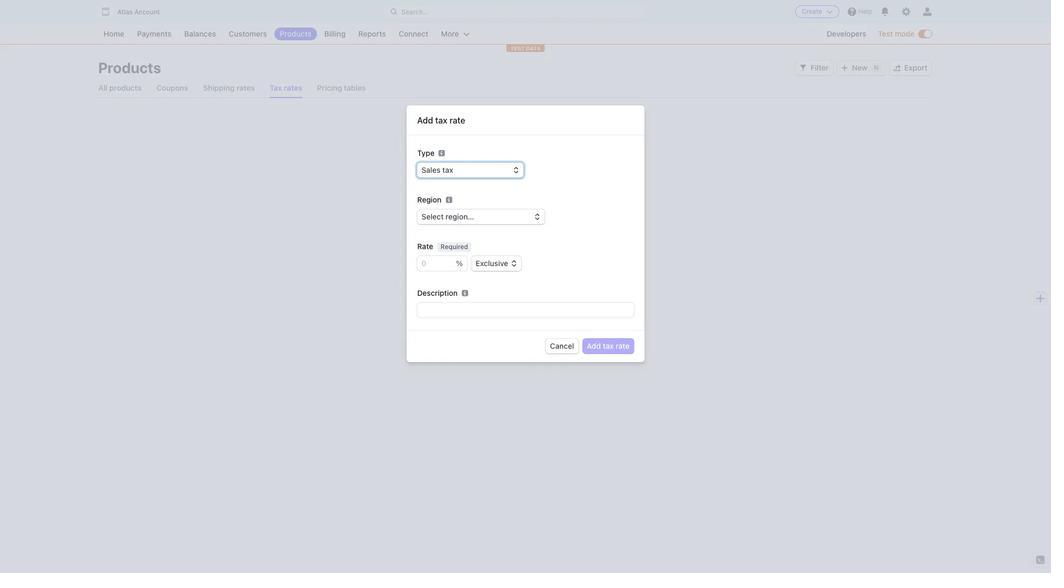 Task type: describe. For each thing, give the bounding box(es) containing it.
your
[[450, 302, 465, 311]]

configure
[[413, 302, 448, 311]]

Description text field
[[417, 303, 634, 318]]

payments link
[[132, 28, 177, 40]]

to
[[462, 256, 469, 265]]

search…
[[402, 8, 428, 16]]

1 vertical spatial stripe
[[578, 256, 599, 265]]

export
[[905, 63, 928, 72]]

shipping rates
[[203, 83, 255, 92]]

don't
[[424, 256, 441, 265]]

pricing tables link
[[317, 79, 366, 98]]

shipping rates link
[[203, 79, 255, 98]]

account
[[134, 8, 160, 16]]

tax down to
[[463, 266, 474, 275]]

home
[[104, 29, 124, 38]]

connect link
[[393, 28, 434, 40]]

cancel button
[[546, 339, 578, 354]]

0 vertical spatial products
[[280, 29, 312, 38]]

of
[[437, 277, 444, 286]]

amount
[[409, 277, 435, 286]]

svg image for filter
[[800, 65, 807, 71]]

filter
[[811, 63, 829, 72]]

test data
[[511, 45, 541, 52]]

need
[[443, 256, 460, 265]]

tax inside tab list
[[270, 83, 282, 92]]

add for add a test tax rate "button"
[[532, 302, 546, 311]]

tax rates link
[[270, 79, 302, 98]]

will
[[476, 266, 488, 275]]

svg image for export
[[894, 65, 900, 71]]

select
[[422, 212, 444, 221]]

type
[[417, 149, 435, 158]]

n
[[874, 64, 879, 72]]

0 horizontal spatial add tax rate
[[417, 116, 465, 125]]

select region…
[[422, 212, 474, 221]]

1 vertical spatial rate
[[582, 302, 596, 311]]

reports link
[[353, 28, 391, 40]]

balances link
[[179, 28, 221, 40]]

once
[[559, 256, 576, 265]]

1 vertical spatial products
[[98, 59, 161, 76]]

export button
[[890, 61, 932, 75]]

you've
[[409, 239, 442, 251]]

required
[[441, 243, 468, 251]]

2 horizontal spatial rate
[[616, 342, 630, 351]]

%
[[456, 259, 463, 268]]

add a test tax rate button
[[517, 300, 600, 315]]

2 vertical spatial stripe
[[440, 266, 461, 275]]

notifications image
[[881, 7, 889, 16]]

select region… button
[[417, 210, 545, 225]]

rates inside the you've activated stripe tax you don't need to create tax rates manually once stripe tax is enabled. stripe tax will determine and calculate the right amount of tax automatically.
[[508, 256, 525, 265]]

a
[[548, 302, 552, 311]]

automatically.
[[458, 277, 505, 286]]

description
[[417, 289, 458, 298]]

svg image
[[842, 65, 848, 71]]

payments
[[137, 29, 172, 38]]

customers link
[[223, 28, 272, 40]]



Task type: locate. For each thing, give the bounding box(es) containing it.
products
[[280, 29, 312, 38], [98, 59, 161, 76]]

1 horizontal spatial products
[[280, 29, 312, 38]]

0 horizontal spatial products
[[98, 59, 161, 76]]

add tax rate button
[[583, 339, 634, 354]]

2 horizontal spatial stripe
[[578, 256, 599, 265]]

you
[[409, 256, 422, 265]]

create
[[471, 256, 493, 265]]

tables
[[344, 83, 366, 92]]

2 vertical spatial rate
[[616, 342, 630, 351]]

atlas account
[[117, 8, 160, 16]]

add
[[417, 116, 433, 125], [532, 302, 546, 311], [587, 342, 601, 351]]

tab list
[[98, 79, 932, 98]]

0 horizontal spatial add
[[417, 116, 433, 125]]

cancel
[[550, 342, 574, 351]]

rates right shipping on the left top
[[237, 83, 255, 92]]

svg image left the 'export'
[[894, 65, 900, 71]]

home link
[[98, 28, 130, 40]]

all products
[[98, 83, 142, 92]]

region
[[417, 195, 442, 204]]

add up type
[[417, 116, 433, 125]]

tax
[[270, 83, 282, 92], [526, 239, 544, 251], [601, 256, 612, 265], [463, 266, 474, 275]]

svg image inside filter popup button
[[800, 65, 807, 71]]

configure your tax settings link
[[409, 300, 513, 315]]

connect
[[399, 29, 428, 38]]

tax rates
[[270, 83, 302, 92]]

add tax rate inside "button"
[[587, 342, 630, 351]]

test
[[554, 302, 568, 311]]

tax
[[435, 116, 447, 125], [495, 256, 506, 265], [446, 277, 456, 286], [467, 302, 478, 311], [569, 302, 580, 311], [603, 342, 614, 351]]

rates for tax rates
[[284, 83, 302, 92]]

coupons link
[[156, 79, 188, 98]]

developers link
[[822, 28, 872, 40]]

balances
[[184, 29, 216, 38]]

manually
[[527, 256, 557, 265]]

test mode
[[878, 29, 915, 38]]

0 text field
[[417, 256, 456, 271]]

region…
[[446, 212, 474, 221]]

configure your tax settings
[[413, 302, 508, 311]]

products
[[109, 83, 142, 92]]

svg image inside export popup button
[[894, 65, 900, 71]]

0 horizontal spatial rates
[[237, 83, 255, 92]]

2 svg image from the left
[[894, 65, 900, 71]]

add for add tax rate "button"
[[587, 342, 601, 351]]

svg image left filter
[[800, 65, 807, 71]]

settings
[[480, 302, 508, 311]]

products link
[[274, 28, 317, 40]]

activated
[[445, 239, 491, 251]]

1 horizontal spatial stripe
[[494, 239, 524, 251]]

determine
[[490, 266, 524, 275]]

calculate
[[541, 266, 572, 275]]

0 vertical spatial add tax rate
[[417, 116, 465, 125]]

0 horizontal spatial rate
[[450, 116, 465, 125]]

customers
[[229, 29, 267, 38]]

rate
[[417, 242, 433, 251]]

reports
[[358, 29, 386, 38]]

1 vertical spatial add tax rate
[[587, 342, 630, 351]]

right
[[587, 266, 603, 275]]

1 horizontal spatial add tax rate
[[587, 342, 630, 351]]

rates left pricing on the top left of the page
[[284, 83, 302, 92]]

stripe up right
[[578, 256, 599, 265]]

1 horizontal spatial rate
[[582, 302, 596, 311]]

1 svg image from the left
[[800, 65, 807, 71]]

pricing tables
[[317, 83, 366, 92]]

0 vertical spatial stripe
[[494, 239, 524, 251]]

test
[[878, 29, 893, 38]]

you've activated stripe tax you don't need to create tax rates manually once stripe tax is enabled. stripe tax will determine and calculate the right amount of tax automatically.
[[409, 239, 620, 286]]

add tax rate right cancel
[[587, 342, 630, 351]]

billing
[[324, 29, 346, 38]]

rate
[[450, 116, 465, 125], [582, 302, 596, 311], [616, 342, 630, 351]]

add a test tax rate
[[532, 302, 596, 311]]

products left billing
[[280, 29, 312, 38]]

rates for shipping rates
[[237, 83, 255, 92]]

developers
[[827, 29, 867, 38]]

the
[[574, 266, 585, 275]]

and
[[526, 266, 539, 275]]

2 vertical spatial add
[[587, 342, 601, 351]]

data
[[526, 45, 541, 52]]

1 horizontal spatial svg image
[[894, 65, 900, 71]]

products up products
[[98, 59, 161, 76]]

more
[[441, 29, 459, 38]]

tab list containing all products
[[98, 79, 932, 98]]

all products link
[[98, 79, 142, 98]]

0 horizontal spatial svg image
[[800, 65, 807, 71]]

tax inside 'link'
[[467, 302, 478, 311]]

Search… search field
[[385, 5, 645, 18]]

atlas
[[117, 8, 133, 16]]

create button
[[796, 5, 839, 18]]

add left a
[[532, 302, 546, 311]]

1 vertical spatial add
[[532, 302, 546, 311]]

rates up determine
[[508, 256, 525, 265]]

mode
[[895, 29, 915, 38]]

% button
[[456, 256, 467, 271]]

filter button
[[796, 61, 833, 75]]

1 horizontal spatial add
[[532, 302, 546, 311]]

add right cancel
[[587, 342, 601, 351]]

0 vertical spatial rate
[[450, 116, 465, 125]]

stripe up determine
[[494, 239, 524, 251]]

tax left is
[[601, 256, 612, 265]]

test
[[511, 45, 525, 52]]

is
[[614, 256, 620, 265]]

pricing
[[317, 83, 342, 92]]

tax right shipping rates
[[270, 83, 282, 92]]

0 horizontal spatial stripe
[[440, 266, 461, 275]]

2 horizontal spatial rates
[[508, 256, 525, 265]]

billing link
[[319, 28, 351, 40]]

new
[[852, 63, 868, 72]]

add tax rate
[[417, 116, 465, 125], [587, 342, 630, 351]]

atlas account button
[[98, 4, 171, 19]]

2 horizontal spatial add
[[587, 342, 601, 351]]

svg image
[[800, 65, 807, 71], [894, 65, 900, 71]]

tax up manually
[[526, 239, 544, 251]]

stripe
[[494, 239, 524, 251], [578, 256, 599, 265], [440, 266, 461, 275]]

more button
[[436, 28, 475, 40]]

all
[[98, 83, 107, 92]]

rates
[[237, 83, 255, 92], [284, 83, 302, 92], [508, 256, 525, 265]]

coupons
[[156, 83, 188, 92]]

1 horizontal spatial rates
[[284, 83, 302, 92]]

shipping
[[203, 83, 235, 92]]

create
[[802, 7, 822, 15]]

stripe down 'need'
[[440, 266, 461, 275]]

0 vertical spatial add
[[417, 116, 433, 125]]

enabled.
[[409, 266, 438, 275]]

add tax rate up type
[[417, 116, 465, 125]]



Task type: vqa. For each thing, say whether or not it's contained in the screenshot.
ON
no



